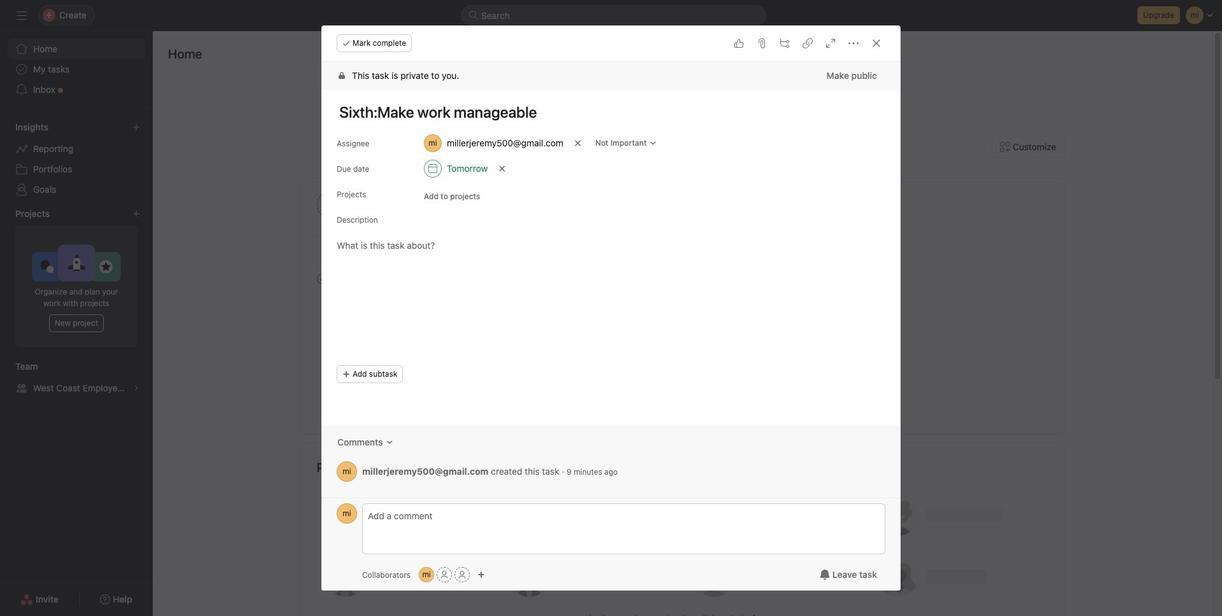 Task type: describe. For each thing, give the bounding box(es) containing it.
full screen image
[[826, 38, 836, 48]]

2 open user profile image from the top
[[337, 504, 357, 524]]

1 horizontal spatial add or remove collaborators image
[[478, 571, 485, 579]]

Task Name text field
[[328, 97, 886, 127]]

attachments: add a file to this task,  sixth:make work manageable image
[[757, 38, 767, 48]]

mark complete image
[[314, 271, 330, 287]]

prominent image
[[469, 10, 479, 20]]

0 horizontal spatial add or remove collaborators image
[[419, 567, 434, 583]]



Task type: locate. For each thing, give the bounding box(es) containing it.
0 vertical spatial open user profile image
[[337, 462, 357, 482]]

hide sidebar image
[[17, 10, 27, 20]]

insights element
[[0, 116, 153, 203]]

add subtask image
[[780, 38, 790, 48]]

more actions for this task image
[[849, 38, 859, 48]]

projects element
[[0, 203, 153, 355]]

Mark complete checkbox
[[314, 271, 330, 287]]

add profile photo image
[[317, 190, 347, 220]]

close task pane image
[[872, 38, 882, 48]]

main content
[[322, 62, 901, 498]]

clear due date image
[[499, 165, 507, 173]]

add or remove collaborators image
[[419, 567, 434, 583], [478, 571, 485, 579]]

1 open user profile image from the top
[[337, 462, 357, 482]]

0 likes. click to like this task image
[[734, 38, 745, 48]]

global element
[[0, 31, 153, 108]]

list item
[[709, 224, 741, 256]]

teams element
[[0, 355, 153, 401]]

open user profile image
[[337, 462, 357, 482], [337, 504, 357, 524]]

copy task link image
[[803, 38, 813, 48]]

sixth:make work manageable dialog
[[322, 25, 901, 591]]

comments image
[[386, 439, 393, 446]]

1 vertical spatial open user profile image
[[337, 504, 357, 524]]

remove assignee image
[[575, 139, 582, 147]]



Task type: vqa. For each thing, say whether or not it's contained in the screenshot.
Sixth:Make work manageable dialog
yes



